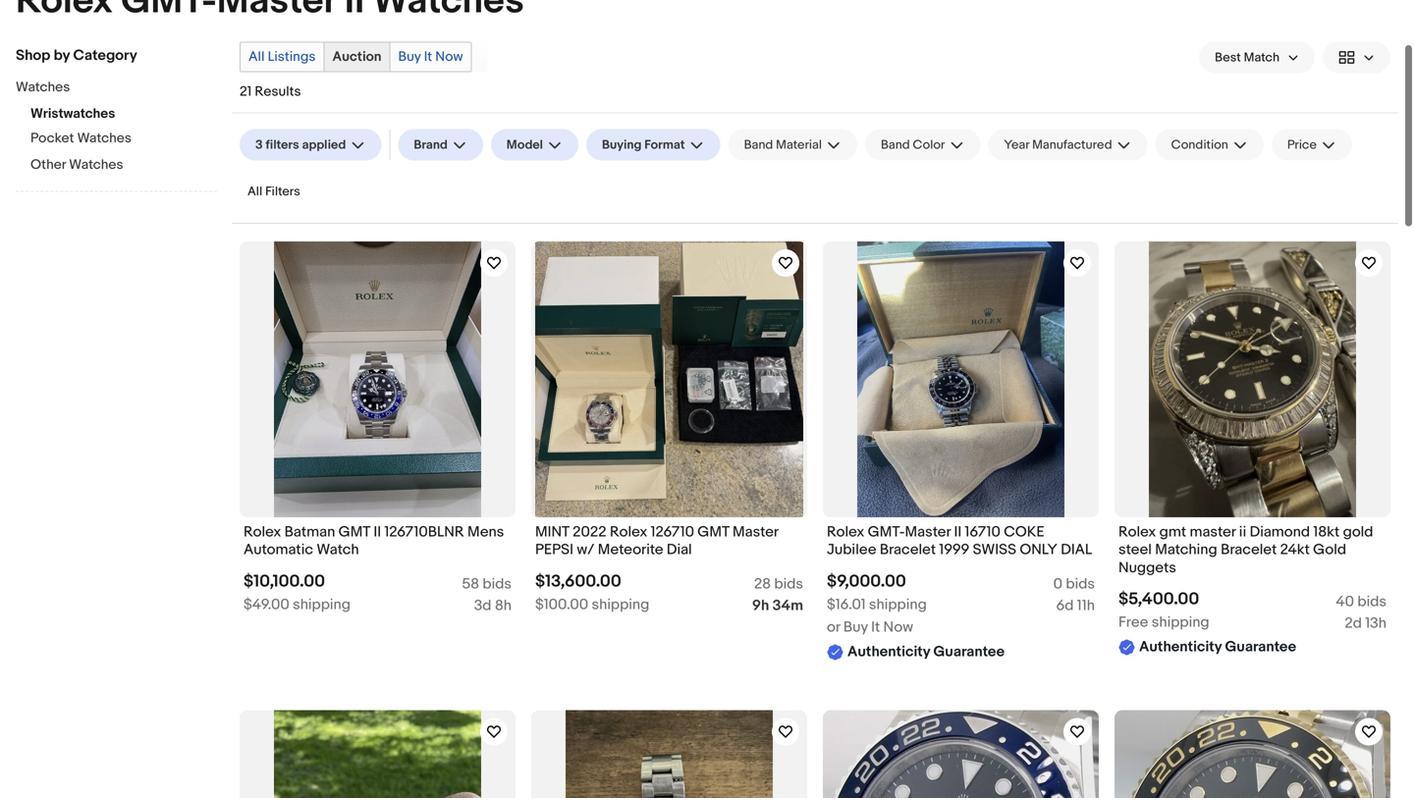 Task type: locate. For each thing, give the bounding box(es) containing it.
bids for 58 bids $49.00 shipping
[[483, 575, 512, 593]]

master up 28
[[733, 523, 778, 541]]

1 vertical spatial buy
[[843, 619, 868, 636]]

authenticity down $5,400.00
[[1139, 638, 1222, 656]]

1 horizontal spatial master
[[905, 523, 951, 541]]

band material button
[[728, 129, 857, 161]]

shipping inside '58 bids $49.00 shipping'
[[293, 596, 351, 614]]

0 horizontal spatial guarantee
[[933, 643, 1005, 661]]

watches down "shop"
[[16, 79, 70, 96]]

brand button
[[398, 129, 483, 161]]

buy inside the 6d 11h or buy it now
[[843, 619, 868, 636]]

3
[[255, 137, 263, 152]]

gold
[[1313, 541, 1346, 559]]

rolex inside rolex gmt-master ii 16710 coke jubilee bracelet 1999 swiss only dial
[[827, 523, 865, 541]]

0 vertical spatial it
[[424, 49, 432, 65]]

buy
[[398, 49, 421, 65], [843, 619, 868, 636]]

bids up 3d 8h
[[483, 575, 512, 593]]

0 horizontal spatial ii
[[374, 523, 381, 541]]

dial
[[1061, 541, 1092, 559]]

shipping for $100.00
[[592, 596, 650, 614]]

24kt
[[1280, 541, 1310, 559]]

1 horizontal spatial buy
[[843, 619, 868, 636]]

bids up 13h
[[1358, 593, 1387, 611]]

bids for 40 bids free shipping
[[1358, 593, 1387, 611]]

band for band material
[[744, 137, 773, 152]]

1 horizontal spatial it
[[871, 619, 880, 636]]

buy right auction link on the top left of page
[[398, 49, 421, 65]]

0 horizontal spatial gmt
[[338, 523, 370, 541]]

rolex for $9,000.00
[[827, 523, 865, 541]]

all filters
[[247, 184, 300, 199]]

1 bracelet from the left
[[880, 541, 936, 559]]

shipping down $13,600.00 at bottom left
[[592, 596, 650, 614]]

shipping inside 28 bids $100.00 shipping
[[592, 596, 650, 614]]

rolex inside rolex batman gmt ii 126710blnr mens automatic watch
[[244, 523, 281, 541]]

pocket watches link
[[30, 130, 217, 149]]

3 rolex from the left
[[827, 523, 865, 541]]

guarantee down the 6d 11h or buy it now
[[933, 643, 1005, 661]]

buy right the "or"
[[843, 619, 868, 636]]

bracelet down gmt-
[[880, 541, 936, 559]]

it right auction link on the top left of page
[[424, 49, 432, 65]]

authenticity down "$16.01"
[[848, 643, 930, 661]]

listings
[[268, 49, 316, 65]]

rolex batman gmt ii 126710blnr mens automatic watch image
[[274, 242, 481, 518]]

band left material
[[744, 137, 773, 152]]

rolex for $5,400.00
[[1119, 523, 1156, 541]]

bids
[[483, 575, 512, 593], [774, 575, 803, 593], [1066, 575, 1095, 593], [1358, 593, 1387, 611]]

2 rolex from the left
[[610, 523, 647, 541]]

condition button
[[1155, 129, 1264, 161]]

126710
[[651, 523, 694, 541]]

shop
[[16, 47, 50, 64]]

year
[[1004, 137, 1029, 152]]

bids up 11h
[[1066, 575, 1095, 593]]

16710
[[965, 523, 1001, 541]]

1 horizontal spatial authenticity
[[1139, 638, 1222, 656]]

bracelet down ii
[[1221, 541, 1277, 559]]

rolex gmt master ii diamond 18kt gold steel matching bracelet 24kt gold nuggets image
[[1149, 242, 1356, 518]]

1 horizontal spatial now
[[883, 619, 913, 636]]

ii up 1999
[[954, 523, 962, 541]]

gmt inside rolex batman gmt ii 126710blnr mens automatic watch
[[338, 523, 370, 541]]

0 horizontal spatial master
[[733, 523, 778, 541]]

2 gmt from the left
[[698, 523, 729, 541]]

auction link
[[325, 43, 389, 71]]

best match
[[1215, 50, 1280, 65]]

2 ii from the left
[[954, 523, 962, 541]]

2 master from the left
[[905, 523, 951, 541]]

all listings link
[[241, 43, 324, 71]]

wristwatches
[[30, 106, 115, 122]]

bids inside '58 bids $49.00 shipping'
[[483, 575, 512, 593]]

1 master from the left
[[733, 523, 778, 541]]

11h
[[1077, 597, 1095, 615]]

0 horizontal spatial bracelet
[[880, 541, 936, 559]]

watches up 'other watches' link
[[77, 130, 131, 147]]

0 horizontal spatial buy
[[398, 49, 421, 65]]

0 horizontal spatial it
[[424, 49, 432, 65]]

buying
[[602, 137, 642, 152]]

it inside the 6d 11h or buy it now
[[871, 619, 880, 636]]

it right the "or"
[[871, 619, 880, 636]]

authenticity guarantee down the 6d 11h or buy it now
[[848, 643, 1005, 661]]

now down $9,000.00
[[883, 619, 913, 636]]

all left filters
[[247, 184, 262, 199]]

rolex up steel at the bottom right
[[1119, 523, 1156, 541]]

authenticity guarantee
[[1139, 638, 1296, 656], [848, 643, 1005, 661]]

shipping down $10,100.00
[[293, 596, 351, 614]]

all inside button
[[247, 184, 262, 199]]

rolex up the meteorite
[[610, 523, 647, 541]]

band material
[[744, 137, 822, 152]]

guarantee
[[1225, 638, 1296, 656], [933, 643, 1005, 661]]

0 horizontal spatial now
[[435, 49, 463, 65]]

band inside dropdown button
[[881, 137, 910, 152]]

gmt up watch
[[338, 523, 370, 541]]

automatic
[[244, 541, 313, 559]]

shipping inside "0 bids $16.01 shipping"
[[869, 596, 927, 614]]

rolex up 'jubilee'
[[827, 523, 865, 541]]

gmt inside mint 2022 rolex 126710 gmt master pepsi w/ meteorite dial
[[698, 523, 729, 541]]

master up 1999
[[905, 523, 951, 541]]

guarantee down 40 bids free shipping
[[1225, 638, 1296, 656]]

2 band from the left
[[881, 137, 910, 152]]

shipping down $9,000.00
[[869, 596, 927, 614]]

rolex up automatic
[[244, 523, 281, 541]]

pocket
[[30, 130, 74, 147]]

all
[[248, 49, 265, 65], [247, 184, 262, 199]]

price
[[1287, 137, 1317, 152]]

all filters button
[[240, 176, 308, 207]]

1 vertical spatial now
[[883, 619, 913, 636]]

view: gallery view image
[[1339, 47, 1375, 68]]

2 bracelet from the left
[[1221, 541, 1277, 559]]

0 vertical spatial watches
[[16, 79, 70, 96]]

watches link
[[16, 79, 202, 98]]

master
[[733, 523, 778, 541], [905, 523, 951, 541]]

ii left 126710blnr
[[374, 523, 381, 541]]

now inside the 6d 11h or buy it now
[[883, 619, 913, 636]]

1 gmt from the left
[[338, 523, 370, 541]]

band
[[744, 137, 773, 152], [881, 137, 910, 152]]

rolex gmt master ii diamond 18kt gold steel matching bracelet 24kt gold nuggets
[[1119, 523, 1373, 577]]

it
[[424, 49, 432, 65], [871, 619, 880, 636]]

gmt right 126710
[[698, 523, 729, 541]]

shipping inside 40 bids free shipping
[[1152, 614, 1210, 632]]

1 horizontal spatial gmt
[[698, 523, 729, 541]]

1 horizontal spatial ii
[[954, 523, 962, 541]]

buying format button
[[586, 129, 720, 161]]

rolex inside mint 2022 rolex 126710 gmt master pepsi w/ meteorite dial
[[610, 523, 647, 541]]

bracelet
[[880, 541, 936, 559], [1221, 541, 1277, 559]]

rolex inside rolex gmt master ii diamond 18kt gold steel matching bracelet 24kt gold nuggets
[[1119, 523, 1156, 541]]

band left the "color" at the right top of page
[[881, 137, 910, 152]]

rolex gmt master ii diamond 18kt gold steel matching bracelet 24kt gold nuggets link
[[1119, 523, 1387, 582]]

1 ii from the left
[[374, 523, 381, 541]]

rolex gmt master ii 116710ln custom 116759saru natural ruby sapphire & diamond image
[[274, 711, 481, 798]]

ii inside rolex gmt-master ii 16710 coke jubilee bracelet 1999 swiss only dial
[[954, 523, 962, 541]]

ii inside rolex batman gmt ii 126710blnr mens automatic watch
[[374, 523, 381, 541]]

band inside dropdown button
[[744, 137, 773, 152]]

diamond
[[1250, 523, 1310, 541]]

1 horizontal spatial bracelet
[[1221, 541, 1277, 559]]

buy it now
[[398, 49, 463, 65]]

58
[[462, 575, 479, 593]]

2 vertical spatial watches
[[69, 157, 123, 173]]

1 vertical spatial all
[[247, 184, 262, 199]]

2d 13h
[[1345, 615, 1387, 633]]

gold
[[1343, 523, 1373, 541]]

now up brand dropdown button
[[435, 49, 463, 65]]

rolex pepsi gmt master ll  126710blro oyster band 126710 red blue ceramic bezel image
[[823, 711, 1099, 798]]

all left listings
[[248, 49, 265, 65]]

3d
[[474, 597, 492, 615]]

other
[[30, 157, 66, 173]]

authenticity
[[1139, 638, 1222, 656], [848, 643, 930, 661]]

4 rolex from the left
[[1119, 523, 1156, 541]]

1 rolex from the left
[[244, 523, 281, 541]]

buying format
[[602, 137, 685, 152]]

authenticity guarantee down 40 bids free shipping
[[1139, 638, 1296, 656]]

ii
[[374, 523, 381, 541], [954, 523, 962, 541]]

1 horizontal spatial band
[[881, 137, 910, 152]]

mint
[[535, 523, 569, 541]]

condition
[[1171, 137, 1228, 152]]

shipping down $5,400.00
[[1152, 614, 1210, 632]]

rolex gmt-master ii 16710 coke jubilee bracelet 1999 swiss only dial image
[[857, 242, 1064, 518]]

rolex 126713 gmt master ll 40mm black steel yellow gold jubilee 126713grnr image
[[1115, 711, 1391, 798]]

$9,000.00
[[827, 571, 906, 592]]

13h
[[1365, 615, 1387, 633]]

format
[[644, 137, 685, 152]]

bids inside 40 bids free shipping
[[1358, 593, 1387, 611]]

1 band from the left
[[744, 137, 773, 152]]

master inside rolex gmt-master ii 16710 coke jubilee bracelet 1999 swiss only dial
[[905, 523, 951, 541]]

rolex batman gmt ii 126710blnr mens automatic watch link
[[244, 523, 512, 564]]

year manufactured button
[[988, 129, 1148, 161]]

watches down pocket watches link
[[69, 157, 123, 173]]

1 horizontal spatial authenticity guarantee
[[1139, 638, 1296, 656]]

0 horizontal spatial band
[[744, 137, 773, 152]]

bracelet inside rolex gmt master ii diamond 18kt gold steel matching bracelet 24kt gold nuggets
[[1221, 541, 1277, 559]]

bids for 0 bids $16.01 shipping
[[1066, 575, 1095, 593]]

all listings
[[248, 49, 316, 65]]

bids up 34m
[[774, 575, 803, 593]]

bids inside 28 bids $100.00 shipping
[[774, 575, 803, 593]]

bids inside "0 bids $16.01 shipping"
[[1066, 575, 1095, 593]]

other watches link
[[30, 157, 217, 175]]

126710blnr
[[384, 523, 464, 541]]

0 vertical spatial all
[[248, 49, 265, 65]]

1 vertical spatial it
[[871, 619, 880, 636]]

nuggets
[[1119, 559, 1176, 577]]



Task type: describe. For each thing, give the bounding box(es) containing it.
watches wristwatches pocket watches other watches
[[16, 79, 131, 173]]

band color button
[[865, 129, 980, 161]]

34m
[[773, 597, 803, 615]]

2022
[[573, 523, 607, 541]]

by
[[54, 47, 70, 64]]

40 bids free shipping
[[1119, 593, 1387, 632]]

0 horizontal spatial authenticity
[[848, 643, 930, 661]]

rolex batman gmt ii 126710blnr mens automatic watch
[[244, 523, 504, 559]]

watch
[[317, 541, 359, 559]]

results
[[255, 83, 301, 100]]

0 vertical spatial buy
[[398, 49, 421, 65]]

rolex gmt-master ii 16710 coke jubilee bracelet 1999 swiss only dial
[[827, 523, 1092, 559]]

shipping for $16.01
[[869, 596, 927, 614]]

ii for $10,100.00
[[374, 523, 381, 541]]

buy it now link
[[390, 43, 471, 71]]

bids for 28 bids $100.00 shipping
[[774, 575, 803, 593]]

28
[[754, 575, 771, 593]]

9h 34m
[[752, 597, 803, 615]]

year manufactured
[[1004, 137, 1112, 152]]

58 bids $49.00 shipping
[[244, 575, 512, 614]]

free
[[1119, 614, 1148, 632]]

only
[[1020, 541, 1058, 559]]

rolex gmt-master ii 16710 coke jubilee bracelet 1999 swiss only dial link
[[827, 523, 1095, 564]]

jubilee
[[827, 541, 876, 559]]

gmt
[[1159, 523, 1186, 541]]

$13,600.00
[[535, 571, 621, 592]]

mint 2022 rolex 126710 gmt master pepsi w/ meteorite dial
[[535, 523, 778, 559]]

$16.01
[[827, 596, 866, 614]]

shipping for $49.00
[[293, 596, 351, 614]]

40
[[1336, 593, 1354, 611]]

6d
[[1056, 597, 1074, 615]]

1 vertical spatial watches
[[77, 130, 131, 147]]

$5,400.00
[[1119, 589, 1199, 610]]

1997 rolex gmt master ii "coke" swiss only image
[[566, 711, 773, 798]]

coke
[[1004, 523, 1045, 541]]

1999
[[939, 541, 970, 559]]

manufactured
[[1032, 137, 1112, 152]]

2d
[[1345, 615, 1362, 633]]

0 vertical spatial now
[[435, 49, 463, 65]]

pepsi
[[535, 541, 574, 559]]

applied
[[302, 137, 346, 152]]

category
[[73, 47, 137, 64]]

ii for $9,000.00
[[954, 523, 962, 541]]

$10,100.00
[[244, 571, 325, 592]]

or
[[827, 619, 840, 636]]

best
[[1215, 50, 1241, 65]]

model
[[507, 137, 543, 152]]

band for band color
[[881, 137, 910, 152]]

9h
[[752, 597, 769, 615]]

ii
[[1239, 523, 1247, 541]]

3 filters applied
[[255, 137, 346, 152]]

steel
[[1119, 541, 1152, 559]]

meteorite
[[598, 541, 663, 559]]

gmt-
[[868, 523, 905, 541]]

price button
[[1272, 129, 1352, 161]]

6d 11h or buy it now
[[827, 597, 1095, 636]]

auction
[[332, 49, 382, 65]]

filters
[[265, 184, 300, 199]]

28 bids $100.00 shipping
[[535, 575, 803, 614]]

0 horizontal spatial authenticity guarantee
[[848, 643, 1005, 661]]

rolex for $10,100.00
[[244, 523, 281, 541]]

18kt
[[1313, 523, 1340, 541]]

3 filters applied button
[[240, 129, 381, 161]]

bracelet inside rolex gmt-master ii 16710 coke jubilee bracelet 1999 swiss only dial
[[880, 541, 936, 559]]

shop by category
[[16, 47, 137, 64]]

swiss
[[973, 541, 1016, 559]]

all for all filters
[[247, 184, 262, 199]]

dial
[[667, 541, 692, 559]]

0 bids $16.01 shipping
[[827, 575, 1095, 614]]

21
[[240, 83, 252, 100]]

master inside mint 2022 rolex 126710 gmt master pepsi w/ meteorite dial
[[733, 523, 778, 541]]

shipping for free
[[1152, 614, 1210, 632]]

1 horizontal spatial guarantee
[[1225, 638, 1296, 656]]

master
[[1190, 523, 1236, 541]]

w/
[[577, 541, 595, 559]]

3d 8h
[[474, 597, 512, 615]]

21 results
[[240, 83, 301, 100]]

mint 2022 rolex 126710 gmt master pepsi w/ meteorite dial image
[[535, 242, 804, 518]]

mint 2022 rolex 126710 gmt master pepsi w/ meteorite dial link
[[535, 523, 803, 564]]

mens
[[467, 523, 504, 541]]

matching
[[1155, 541, 1217, 559]]

brand
[[414, 137, 448, 152]]

filters
[[266, 137, 299, 152]]

color
[[913, 137, 945, 152]]

match
[[1244, 50, 1280, 65]]

$49.00
[[244, 596, 289, 614]]

all for all listings
[[248, 49, 265, 65]]

8h
[[495, 597, 512, 615]]



Task type: vqa. For each thing, say whether or not it's contained in the screenshot.
Bid
no



